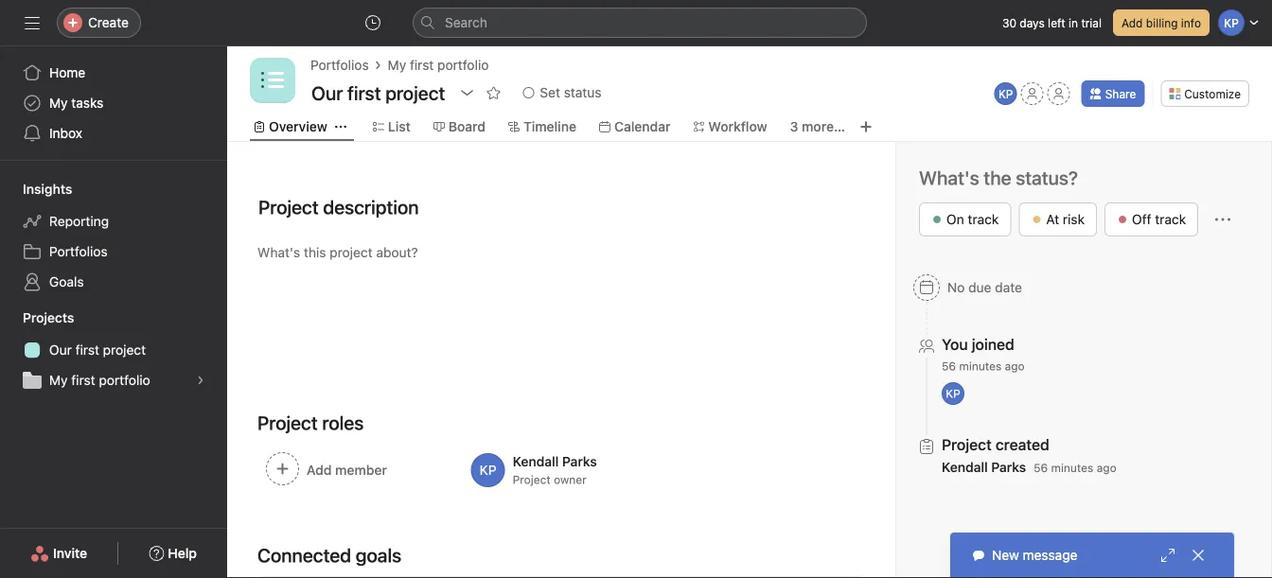 Task type: describe. For each thing, give the bounding box(es) containing it.
my tasks link
[[11, 88, 216, 118]]

goals link
[[11, 267, 216, 297]]

3 more…
[[790, 119, 846, 134]]

insights element
[[0, 172, 227, 301]]

board
[[449, 119, 486, 134]]

projects
[[23, 310, 74, 326]]

kp button
[[995, 82, 1018, 105]]

3
[[790, 119, 799, 134]]

portfolios inside "link"
[[49, 244, 108, 260]]

due
[[969, 280, 992, 295]]

kp inside button
[[999, 87, 1014, 100]]

history image
[[366, 15, 381, 30]]

off
[[1133, 212, 1152, 227]]

portfolio inside the projects element
[[99, 373, 150, 388]]

left
[[1049, 16, 1066, 29]]

project created kendall parks 56 minutes ago
[[942, 436, 1117, 475]]

search
[[445, 15, 488, 30]]

56 inside you joined 56 minutes ago
[[942, 360, 957, 373]]

1 vertical spatial kp
[[946, 387, 961, 401]]

add member
[[307, 463, 387, 478]]

date
[[996, 280, 1023, 295]]

add tab image
[[859, 119, 874, 134]]

hide sidebar image
[[25, 15, 40, 30]]

what's
[[920, 167, 980, 189]]

kendall
[[942, 460, 988, 475]]

reporting link
[[11, 206, 216, 237]]

my tasks
[[49, 95, 104, 111]]

calendar
[[615, 119, 671, 134]]

what's the status?
[[920, 167, 1079, 189]]

search list box
[[413, 8, 868, 38]]

add billing info
[[1122, 16, 1202, 29]]

show options image
[[460, 85, 475, 100]]

overview
[[269, 119, 328, 134]]

off track
[[1133, 212, 1187, 227]]

share button
[[1082, 81, 1145, 107]]

invite
[[53, 546, 87, 562]]

no due date button
[[905, 271, 1031, 305]]

kendall parks project owner
[[513, 454, 597, 487]]

portfolios link inside "insights" element
[[11, 237, 216, 267]]

connected goals
[[258, 545, 402, 567]]

my first portfolio inside the projects element
[[49, 373, 150, 388]]

insights button
[[0, 180, 72, 199]]

track for on track
[[968, 212, 999, 227]]

0 vertical spatial my first portfolio link
[[388, 55, 489, 76]]

create button
[[57, 8, 141, 38]]

3 more… button
[[790, 116, 846, 137]]

project
[[513, 474, 551, 487]]

you
[[942, 336, 969, 354]]

our
[[49, 342, 72, 358]]

help button
[[137, 537, 209, 571]]

timeline
[[524, 119, 577, 134]]

off track button
[[1105, 203, 1199, 237]]

add member button
[[258, 444, 455, 497]]

customize
[[1185, 87, 1242, 100]]

parks
[[992, 460, 1027, 475]]

trial
[[1082, 16, 1102, 29]]

0 vertical spatial first
[[410, 57, 434, 73]]

1 horizontal spatial my first portfolio
[[388, 57, 489, 73]]

Project description title text field
[[246, 188, 424, 227]]

0 vertical spatial portfolios
[[311, 57, 369, 73]]

you joined button
[[942, 335, 1025, 354]]

list link
[[373, 116, 411, 137]]

minutes inside "project created kendall parks 56 minutes ago"
[[1052, 462, 1094, 475]]

tab actions image
[[335, 121, 346, 133]]

home link
[[11, 58, 216, 88]]

projects button
[[0, 309, 74, 328]]

our first project link
[[11, 335, 216, 366]]

see details, my first portfolio image
[[195, 375, 206, 386]]

reporting
[[49, 214, 109, 229]]

add to starred image
[[486, 85, 501, 100]]

status
[[564, 85, 602, 100]]

kendall parks
[[513, 454, 597, 470]]

first for my tasks
[[75, 342, 99, 358]]

add
[[1122, 16, 1144, 29]]

more…
[[802, 119, 846, 134]]

list image
[[261, 69, 284, 92]]



Task type: vqa. For each thing, say whether or not it's contained in the screenshot.
Email Forwarding BUTTON
no



Task type: locate. For each thing, give the bounding box(es) containing it.
on track
[[947, 212, 999, 227]]

2 vertical spatial first
[[71, 373, 95, 388]]

you joined 56 minutes ago
[[942, 336, 1025, 373]]

no
[[948, 280, 965, 295]]

set
[[540, 85, 561, 100]]

minutes down you joined button
[[960, 360, 1002, 373]]

0 horizontal spatial my first portfolio link
[[11, 366, 216, 396]]

minutes right parks
[[1052, 462, 1094, 475]]

30 days left in trial
[[1003, 16, 1102, 29]]

my first portfolio
[[388, 57, 489, 73], [49, 373, 150, 388]]

list
[[388, 119, 411, 134]]

first up list
[[410, 57, 434, 73]]

kp down you
[[946, 387, 961, 401]]

track right off
[[1156, 212, 1187, 227]]

add billing info button
[[1114, 9, 1210, 36]]

invite button
[[18, 537, 100, 571]]

first
[[410, 57, 434, 73], [75, 342, 99, 358], [71, 373, 95, 388]]

1 horizontal spatial kp
[[999, 87, 1014, 100]]

days
[[1020, 16, 1045, 29]]

first for reporting
[[71, 373, 95, 388]]

portfolios down reporting
[[49, 244, 108, 260]]

56 inside "project created kendall parks 56 minutes ago"
[[1034, 462, 1049, 475]]

1 vertical spatial ago
[[1097, 462, 1117, 475]]

1 horizontal spatial portfolio
[[438, 57, 489, 73]]

at risk
[[1047, 212, 1085, 227]]

0 horizontal spatial ago
[[1005, 360, 1025, 373]]

projects element
[[0, 301, 227, 400]]

0 vertical spatial portfolios link
[[311, 55, 369, 76]]

the status?
[[984, 167, 1079, 189]]

kendall parks link
[[942, 460, 1027, 475]]

0 vertical spatial my
[[388, 57, 406, 73]]

portfolios
[[311, 57, 369, 73], [49, 244, 108, 260]]

my first portfolio down our first project
[[49, 373, 150, 388]]

my left the tasks
[[49, 95, 68, 111]]

1 horizontal spatial my first portfolio link
[[388, 55, 489, 76]]

my inside "global" element
[[49, 95, 68, 111]]

ago inside you joined 56 minutes ago
[[1005, 360, 1025, 373]]

my first portfolio link
[[388, 55, 489, 76], [11, 366, 216, 396]]

create
[[88, 15, 129, 30]]

inbox
[[49, 125, 82, 141]]

0 vertical spatial portfolio
[[438, 57, 489, 73]]

risk
[[1063, 212, 1085, 227]]

1 horizontal spatial 56
[[1034, 462, 1049, 475]]

2 vertical spatial my
[[49, 373, 68, 388]]

1 vertical spatial my first portfolio link
[[11, 366, 216, 396]]

track
[[968, 212, 999, 227], [1156, 212, 1187, 227]]

set status
[[540, 85, 602, 100]]

30
[[1003, 16, 1017, 29]]

1 horizontal spatial minutes
[[1052, 462, 1094, 475]]

overview link
[[254, 116, 328, 137]]

None text field
[[307, 76, 450, 110]]

0 horizontal spatial portfolio
[[99, 373, 150, 388]]

minutes inside you joined 56 minutes ago
[[960, 360, 1002, 373]]

0 horizontal spatial 56
[[942, 360, 957, 373]]

portfolio up show options icon
[[438, 57, 489, 73]]

portfolios link down reporting
[[11, 237, 216, 267]]

1 vertical spatial first
[[75, 342, 99, 358]]

at risk button
[[1019, 203, 1098, 237]]

global element
[[0, 46, 227, 160]]

insights
[[23, 181, 72, 197]]

more actions image
[[1216, 212, 1231, 227]]

minutes
[[960, 360, 1002, 373], [1052, 462, 1094, 475]]

ago inside "project created kendall parks 56 minutes ago"
[[1097, 462, 1117, 475]]

0 vertical spatial minutes
[[960, 360, 1002, 373]]

1 vertical spatial my
[[49, 95, 68, 111]]

my
[[388, 57, 406, 73], [49, 95, 68, 111], [49, 373, 68, 388]]

project
[[103, 342, 146, 358]]

workflow
[[709, 119, 768, 134]]

on
[[947, 212, 965, 227]]

portfolios down "history" image
[[311, 57, 369, 73]]

board link
[[434, 116, 486, 137]]

portfolios link down "history" image
[[311, 55, 369, 76]]

0 vertical spatial kp
[[999, 87, 1014, 100]]

1 vertical spatial my first portfolio
[[49, 373, 150, 388]]

my down our
[[49, 373, 68, 388]]

56 down you
[[942, 360, 957, 373]]

on track button
[[920, 203, 1012, 237]]

0 vertical spatial 56
[[942, 360, 957, 373]]

1 horizontal spatial portfolios link
[[311, 55, 369, 76]]

billing
[[1147, 16, 1179, 29]]

1 vertical spatial portfolios link
[[11, 237, 216, 267]]

track right on
[[968, 212, 999, 227]]

expand new message image
[[1161, 548, 1176, 564]]

56 right parks
[[1034, 462, 1049, 475]]

no due date
[[948, 280, 1023, 295]]

timeline link
[[509, 116, 577, 137]]

1 track from the left
[[968, 212, 999, 227]]

2 track from the left
[[1156, 212, 1187, 227]]

in
[[1069, 16, 1079, 29]]

1 vertical spatial portfolio
[[99, 373, 150, 388]]

portfolio
[[438, 57, 489, 73], [99, 373, 150, 388]]

project created
[[942, 436, 1050, 454]]

at
[[1047, 212, 1060, 227]]

joined
[[972, 336, 1015, 354]]

0 horizontal spatial portfolios
[[49, 244, 108, 260]]

calendar link
[[599, 116, 671, 137]]

0 horizontal spatial track
[[968, 212, 999, 227]]

0 horizontal spatial minutes
[[960, 360, 1002, 373]]

kp
[[999, 87, 1014, 100], [946, 387, 961, 401]]

my first portfolio link down project
[[11, 366, 216, 396]]

my first portfolio up show options icon
[[388, 57, 489, 73]]

owner
[[554, 474, 587, 487]]

search button
[[413, 8, 868, 38]]

tasks
[[71, 95, 104, 111]]

set status button
[[515, 80, 610, 106]]

1 horizontal spatial portfolios
[[311, 57, 369, 73]]

0 horizontal spatial my first portfolio
[[49, 373, 150, 388]]

customize button
[[1161, 81, 1250, 107]]

0 vertical spatial my first portfolio
[[388, 57, 489, 73]]

1 vertical spatial minutes
[[1052, 462, 1094, 475]]

first down our first project
[[71, 373, 95, 388]]

portfolio down project
[[99, 373, 150, 388]]

my up list
[[388, 57, 406, 73]]

close image
[[1191, 548, 1207, 564]]

new message
[[993, 548, 1078, 564]]

kp down 30
[[999, 87, 1014, 100]]

1 vertical spatial portfolios
[[49, 244, 108, 260]]

1 vertical spatial 56
[[1034, 462, 1049, 475]]

0 horizontal spatial portfolios link
[[11, 237, 216, 267]]

inbox link
[[11, 118, 216, 149]]

project roles
[[258, 412, 364, 434]]

1 horizontal spatial track
[[1156, 212, 1187, 227]]

help
[[168, 546, 197, 562]]

info
[[1182, 16, 1202, 29]]

first right our
[[75, 342, 99, 358]]

track for off track
[[1156, 212, 1187, 227]]

home
[[49, 65, 85, 81]]

0 vertical spatial ago
[[1005, 360, 1025, 373]]

1 horizontal spatial ago
[[1097, 462, 1117, 475]]

0 horizontal spatial kp
[[946, 387, 961, 401]]

56
[[942, 360, 957, 373], [1034, 462, 1049, 475]]

my inside the projects element
[[49, 373, 68, 388]]

share
[[1106, 87, 1137, 100]]

goals
[[49, 274, 84, 290]]

portfolios link
[[311, 55, 369, 76], [11, 237, 216, 267]]

my first portfolio link up show options icon
[[388, 55, 489, 76]]

workflow link
[[694, 116, 768, 137]]

our first project
[[49, 342, 146, 358]]



